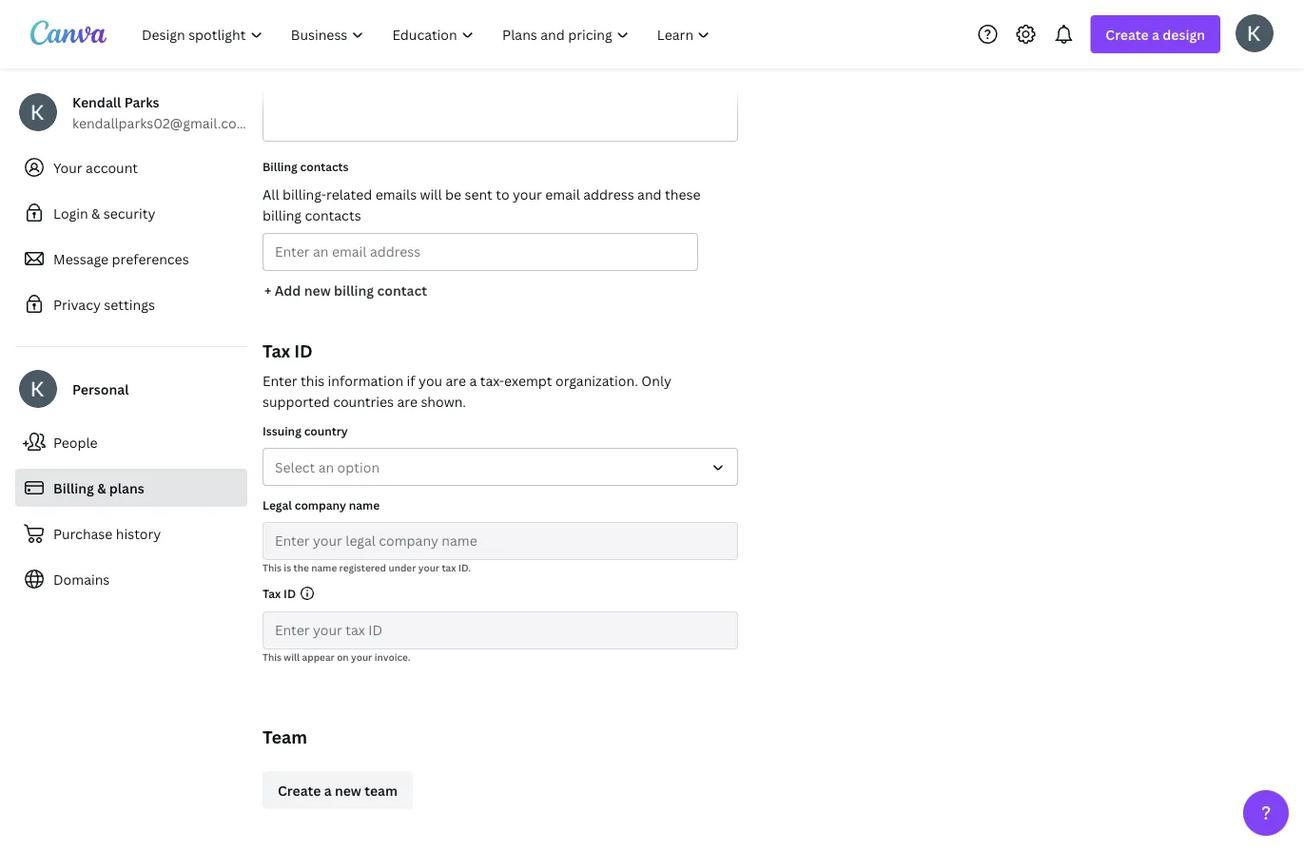 Task type: vqa. For each thing, say whether or not it's contained in the screenshot.
account
yes



Task type: locate. For each thing, give the bounding box(es) containing it.
emails
[[376, 185, 417, 203]]

kendall parks kendallparks02@gmail.com
[[72, 93, 249, 132]]

new inside button
[[335, 782, 362, 800]]

1 vertical spatial id
[[284, 586, 296, 602]]

1 vertical spatial this
[[263, 651, 282, 664]]

your right on
[[351, 651, 372, 664]]

team
[[263, 726, 307, 749]]

company
[[295, 497, 346, 513]]

message
[[53, 250, 109, 268]]

billing & plans
[[53, 479, 144, 497]]

a left team
[[324, 782, 332, 800]]

create a design button
[[1091, 15, 1221, 53]]

0 vertical spatial id
[[294, 339, 313, 363]]

are up shown. in the top of the page
[[446, 372, 466, 390]]

tax for tax id enter this information if you are a tax-exempt organization. only supported countries are shown.
[[263, 339, 290, 363]]

a inside create a new team button
[[324, 782, 332, 800]]

name down option
[[349, 497, 380, 513]]

0 vertical spatial will
[[420, 185, 442, 203]]

0 vertical spatial your
[[513, 185, 542, 203]]

1 vertical spatial a
[[470, 372, 477, 390]]

top level navigation element
[[129, 15, 727, 53]]

0 vertical spatial are
[[446, 372, 466, 390]]

1 this from the top
[[263, 562, 282, 574]]

billing down people
[[53, 479, 94, 497]]

domains
[[53, 571, 110, 589]]

billing inside 'billing & plans' link
[[53, 479, 94, 497]]

create inside button
[[278, 782, 321, 800]]

1 horizontal spatial are
[[446, 372, 466, 390]]

new inside button
[[304, 281, 331, 299]]

address
[[584, 185, 635, 203]]

kendall parks image
[[1236, 14, 1274, 52]]

Select an option button
[[263, 448, 739, 486]]

this for this will appear on your invoice.
[[263, 651, 282, 664]]

billing inside + add new billing contact button
[[334, 281, 374, 299]]

a for create a design
[[1153, 25, 1160, 43]]

your right "to"
[[513, 185, 542, 203]]

0 horizontal spatial are
[[397, 393, 418, 411]]

1 horizontal spatial will
[[420, 185, 442, 203]]

id
[[294, 339, 313, 363], [284, 586, 296, 602]]

will left be
[[420, 185, 442, 203]]

1 vertical spatial &
[[97, 479, 106, 497]]

contacts down related
[[305, 206, 361, 224]]

0 vertical spatial create
[[1106, 25, 1150, 43]]

Enter your legal company name text field
[[275, 524, 726, 560]]

1 horizontal spatial a
[[470, 372, 477, 390]]

purchase
[[53, 525, 113, 543]]

1 horizontal spatial your
[[419, 562, 440, 574]]

are down if
[[397, 393, 418, 411]]

is
[[284, 562, 291, 574]]

contacts up billing-
[[300, 158, 349, 174]]

billing-
[[283, 185, 327, 203]]

a for create a new team
[[324, 782, 332, 800]]

on
[[337, 651, 349, 664]]

1 horizontal spatial name
[[349, 497, 380, 513]]

2 this from the top
[[263, 651, 282, 664]]

0 horizontal spatial create
[[278, 782, 321, 800]]

security
[[104, 204, 156, 222]]

1 vertical spatial new
[[335, 782, 362, 800]]

a
[[1153, 25, 1160, 43], [470, 372, 477, 390], [324, 782, 332, 800]]

tax
[[442, 562, 456, 574]]

create left design
[[1106, 25, 1150, 43]]

& left plans
[[97, 479, 106, 497]]

invoice.
[[375, 651, 411, 664]]

your
[[513, 185, 542, 203], [419, 562, 440, 574], [351, 651, 372, 664]]

1 horizontal spatial create
[[1106, 25, 1150, 43]]

id up this
[[294, 339, 313, 363]]

billing left contact
[[334, 281, 374, 299]]

team
[[365, 782, 398, 800]]

personal
[[72, 380, 129, 398]]

0 vertical spatial billing
[[263, 206, 302, 224]]

contacts inside all billing-related emails will be sent to your email address and these billing contacts
[[305, 206, 361, 224]]

tax inside 'tax id enter this information if you are a tax-exempt organization. only supported countries are shown.'
[[263, 339, 290, 363]]

will inside all billing-related emails will be sent to your email address and these billing contacts
[[420, 185, 442, 203]]

name right the
[[311, 562, 337, 574]]

a inside create a design 'dropdown button'
[[1153, 25, 1160, 43]]

billing up all
[[263, 158, 298, 174]]

kendallparks02@gmail.com
[[72, 114, 249, 132]]

organization.
[[556, 372, 639, 390]]

&
[[91, 204, 100, 222], [97, 479, 106, 497]]

billing inside all billing-related emails will be sent to your email address and these billing contacts
[[263, 206, 302, 224]]

a left design
[[1153, 25, 1160, 43]]

new for billing
[[304, 281, 331, 299]]

1 vertical spatial your
[[419, 562, 440, 574]]

tax id enter this information if you are a tax-exempt organization. only supported countries are shown.
[[263, 339, 672, 411]]

a left tax-
[[470, 372, 477, 390]]

select an option
[[275, 458, 380, 476]]

1 horizontal spatial new
[[335, 782, 362, 800]]

1 vertical spatial create
[[278, 782, 321, 800]]

0 vertical spatial &
[[91, 204, 100, 222]]

1 vertical spatial billing
[[334, 281, 374, 299]]

and
[[638, 185, 662, 203]]

create for create a new team
[[278, 782, 321, 800]]

information
[[328, 372, 404, 390]]

be
[[445, 185, 462, 203]]

+ add new billing contact button
[[263, 271, 429, 309]]

& for login
[[91, 204, 100, 222]]

0 horizontal spatial your
[[351, 651, 372, 664]]

new left team
[[335, 782, 362, 800]]

billing
[[263, 206, 302, 224], [334, 281, 374, 299]]

1 vertical spatial are
[[397, 393, 418, 411]]

under
[[389, 562, 416, 574]]

0 vertical spatial name
[[349, 497, 380, 513]]

0 horizontal spatial name
[[311, 562, 337, 574]]

0 horizontal spatial a
[[324, 782, 332, 800]]

this left is
[[263, 562, 282, 574]]

0 vertical spatial billing
[[263, 158, 298, 174]]

1 vertical spatial will
[[284, 651, 300, 664]]

tax up enter
[[263, 339, 290, 363]]

settings
[[104, 296, 155, 314]]

0 vertical spatial this
[[263, 562, 282, 574]]

1 horizontal spatial billing
[[334, 281, 374, 299]]

add
[[275, 281, 301, 299]]

people
[[53, 434, 98, 452]]

domains link
[[15, 561, 247, 599]]

all
[[263, 185, 279, 203]]

id down is
[[284, 586, 296, 602]]

tax
[[263, 339, 290, 363], [263, 586, 281, 602]]

1 horizontal spatial billing
[[263, 158, 298, 174]]

will
[[420, 185, 442, 203], [284, 651, 300, 664]]

this left appear
[[263, 651, 282, 664]]

you
[[419, 372, 443, 390]]

& for billing
[[97, 479, 106, 497]]

0 horizontal spatial billing
[[53, 479, 94, 497]]

login
[[53, 204, 88, 222]]

issuing
[[263, 423, 302, 439]]

this
[[263, 562, 282, 574], [263, 651, 282, 664]]

1 tax from the top
[[263, 339, 290, 363]]

tax down legal
[[263, 586, 281, 602]]

if
[[407, 372, 416, 390]]

all billing-related emails will be sent to your email address and these billing contacts
[[263, 185, 701, 224]]

create inside 'dropdown button'
[[1106, 25, 1150, 43]]

name
[[349, 497, 380, 513], [311, 562, 337, 574]]

2 vertical spatial a
[[324, 782, 332, 800]]

id inside 'tax id enter this information if you are a tax-exempt organization. only supported countries are shown.'
[[294, 339, 313, 363]]

to
[[496, 185, 510, 203]]

billing for billing & plans
[[53, 479, 94, 497]]

tax-
[[480, 372, 505, 390]]

are
[[446, 372, 466, 390], [397, 393, 418, 411]]

2 vertical spatial your
[[351, 651, 372, 664]]

purchase history link
[[15, 515, 247, 553]]

+ add new billing contact
[[265, 281, 427, 299]]

id for tax id
[[284, 586, 296, 602]]

1 vertical spatial contacts
[[305, 206, 361, 224]]

+
[[265, 281, 272, 299]]

2 tax from the top
[[263, 586, 281, 602]]

privacy settings
[[53, 296, 155, 314]]

0 vertical spatial tax
[[263, 339, 290, 363]]

will left appear
[[284, 651, 300, 664]]

0 horizontal spatial billing
[[263, 206, 302, 224]]

1 vertical spatial tax
[[263, 586, 281, 602]]

legal
[[263, 497, 292, 513]]

1 vertical spatial billing
[[53, 479, 94, 497]]

new right add
[[304, 281, 331, 299]]

2 horizontal spatial a
[[1153, 25, 1160, 43]]

billing
[[263, 158, 298, 174], [53, 479, 94, 497]]

this is the name registered under your tax id.
[[263, 562, 471, 574]]

billing down all
[[263, 206, 302, 224]]

2 horizontal spatial your
[[513, 185, 542, 203]]

& right 'login' in the left of the page
[[91, 204, 100, 222]]

0 horizontal spatial new
[[304, 281, 331, 299]]

your left tax
[[419, 562, 440, 574]]

0 vertical spatial new
[[304, 281, 331, 299]]

0 vertical spatial a
[[1153, 25, 1160, 43]]

1 vertical spatial name
[[311, 562, 337, 574]]

new
[[304, 281, 331, 299], [335, 782, 362, 800]]

the
[[294, 562, 309, 574]]

create down the team
[[278, 782, 321, 800]]

your
[[53, 158, 82, 177]]



Task type: describe. For each thing, give the bounding box(es) containing it.
people link
[[15, 424, 247, 462]]

these
[[665, 185, 701, 203]]

email
[[546, 185, 580, 203]]

legal company name
[[263, 497, 380, 513]]

this
[[301, 372, 325, 390]]

billing for billing contacts
[[263, 158, 298, 174]]

tax id
[[263, 586, 296, 602]]

preferences
[[112, 250, 189, 268]]

message preferences
[[53, 250, 189, 268]]

contact
[[377, 281, 427, 299]]

plans
[[109, 479, 144, 497]]

0 vertical spatial contacts
[[300, 158, 349, 174]]

select
[[275, 458, 315, 476]]

a inside 'tax id enter this information if you are a tax-exempt organization. only supported countries are shown.'
[[470, 372, 477, 390]]

enter
[[263, 372, 298, 390]]

create for create a design
[[1106, 25, 1150, 43]]

option
[[338, 458, 380, 476]]

0 horizontal spatial will
[[284, 651, 300, 664]]

this for this is the name registered under your tax id.
[[263, 562, 282, 574]]

account
[[86, 158, 138, 177]]

privacy
[[53, 296, 101, 314]]

login & security
[[53, 204, 156, 222]]

billing & plans link
[[15, 469, 247, 507]]

countries
[[333, 393, 394, 411]]

sent
[[465, 185, 493, 203]]

kendall
[[72, 93, 121, 111]]

this will appear on your invoice.
[[263, 651, 411, 664]]

your inside all billing-related emails will be sent to your email address and these billing contacts
[[513, 185, 542, 203]]

your account
[[53, 158, 138, 177]]

new for team
[[335, 782, 362, 800]]

privacy settings link
[[15, 286, 247, 324]]

parks
[[124, 93, 160, 111]]

id for tax id enter this information if you are a tax-exempt organization. only supported countries are shown.
[[294, 339, 313, 363]]

history
[[116, 525, 161, 543]]

design
[[1163, 25, 1206, 43]]

your account link
[[15, 148, 247, 187]]

an
[[319, 458, 334, 476]]

create a design
[[1106, 25, 1206, 43]]

shown.
[[421, 393, 466, 411]]

login & security link
[[15, 194, 247, 232]]

supported
[[263, 393, 330, 411]]

Enter an email address text field
[[275, 234, 686, 270]]

tax for tax id
[[263, 586, 281, 602]]

issuing country
[[263, 423, 348, 439]]

create a new team
[[278, 782, 398, 800]]

related
[[327, 185, 372, 203]]

id.
[[459, 562, 471, 574]]

message preferences link
[[15, 240, 247, 278]]

Enter your tax ID text field
[[275, 613, 726, 649]]

only
[[642, 372, 672, 390]]

Enter your company address text field
[[264, 18, 738, 141]]

billing contacts
[[263, 158, 349, 174]]

create a new team button
[[263, 772, 413, 810]]

exempt
[[505, 372, 553, 390]]

appear
[[302, 651, 335, 664]]

country
[[304, 423, 348, 439]]

purchase history
[[53, 525, 161, 543]]

registered
[[339, 562, 387, 574]]



